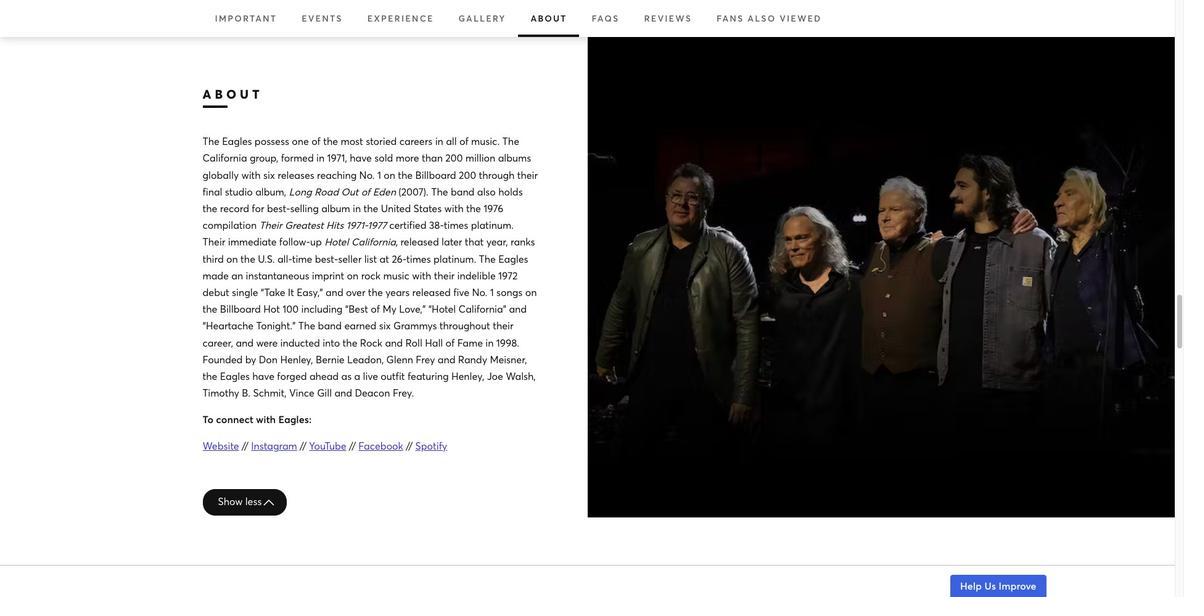 Task type: describe. For each thing, give the bounding box(es) containing it.
forged
[[277, 369, 307, 382]]

leadon,
[[347, 353, 384, 366]]

immediate
[[228, 235, 277, 248]]

of left my
[[371, 302, 380, 315]]

at
[[380, 252, 389, 265]]

career,
[[203, 336, 233, 349]]

2 vertical spatial eagles
[[220, 369, 250, 382]]

,
[[396, 235, 398, 248]]

events link
[[289, 0, 355, 37]]

in left all
[[435, 135, 443, 148]]

walsh,
[[506, 369, 536, 382]]

united
[[381, 202, 411, 215]]

earned
[[344, 319, 377, 332]]

also
[[748, 12, 776, 24]]

0 horizontal spatial about
[[203, 86, 263, 103]]

greatest
[[285, 219, 324, 231]]

also
[[477, 185, 496, 198]]

no. inside , released later that year, ranks third on the u.s. all-time best-seller list at 26-times platinum. the eagles made an instantaneous imprint on rock music with their indelible 1972 debut single "take it easy," and over the years released five no. 1 songs on the billboard hot 100 including "best of my love," "hotel california" and "heartache tonight." the band earned six grammys throughout their career, and were inducted into the rock and roll hall of fame in 1998. founded by don henley, bernie leadon, glenn frey and randy meisner, the eagles have forged ahead as a live outfit featuring henley, joe walsh, timothy b. schmit, vince gill and deacon frey.
[[472, 286, 488, 299]]

gallery link
[[446, 0, 518, 37]]

platinum. inside , released later that year, ranks third on the u.s. all-time best-seller list at 26-times platinum. the eagles made an instantaneous imprint on rock music with their indelible 1972 debut single "take it easy," and over the years released five no. 1 songs on the billboard hot 100 including "best of my love," "hotel california" and "heartache tonight." the band earned six grammys throughout their career, and were inducted into the rock and roll hall of fame in 1998. founded by don henley, bernie leadon, glenn frey and randy meisner, the eagles have forged ahead as a live outfit featuring henley, joe walsh, timothy b. schmit, vince gill and deacon frey.
[[434, 252, 476, 265]]

viewed
[[780, 12, 822, 24]]

0 vertical spatial released
[[401, 235, 439, 248]]

b.
[[242, 386, 251, 399]]

and down as
[[335, 386, 352, 399]]

in left 1971,
[[316, 151, 325, 164]]

the up inducted
[[298, 319, 315, 332]]

indelible
[[457, 269, 496, 282]]

a
[[354, 369, 360, 382]]

joe
[[487, 369, 503, 382]]

youtube
[[309, 439, 346, 452]]

with inside (2007). the band also holds the record for best-selling album in the united states with the 1976 compilation
[[444, 202, 464, 215]]

1 vertical spatial 200
[[459, 168, 476, 181]]

facebook
[[359, 439, 403, 452]]

inducted
[[280, 336, 320, 349]]

2 // from the left
[[300, 439, 307, 452]]

0 vertical spatial 200
[[446, 151, 463, 164]]

u.s.
[[258, 252, 275, 265]]

experience
[[367, 12, 434, 24]]

instagram link
[[251, 439, 297, 452]]

record
[[220, 202, 249, 215]]

and down hall
[[438, 353, 456, 366]]

on inside the eagles possess one of the most storied careers in all of music. the california group, formed in 1971, have sold more than 200 million albums globally with six releases reaching no. 1 on the billboard 200 through their final studio album,
[[384, 168, 395, 181]]

on right "songs"
[[525, 286, 537, 299]]

to
[[203, 413, 213, 426]]

years
[[386, 286, 410, 299]]

spotify link
[[415, 439, 447, 452]]

don
[[259, 353, 278, 366]]

selling
[[290, 202, 319, 215]]

tonight."
[[256, 319, 296, 332]]

band inside (2007). the band also holds the record for best-selling album in the united states with the 1976 compilation
[[451, 185, 475, 198]]

possess
[[255, 135, 289, 148]]

album,
[[255, 185, 286, 198]]

fans also viewed link
[[705, 0, 834, 37]]

imprint
[[312, 269, 344, 282]]

six inside , released later that year, ranks third on the u.s. all-time best-seller list at 26-times platinum. the eagles made an instantaneous imprint on rock music with their indelible 1972 debut single "take it easy," and over the years released five no. 1 songs on the billboard hot 100 including "best of my love," "hotel california" and "heartache tonight." the band earned six grammys throughout their career, and were inducted into the rock and roll hall of fame in 1998. founded by don henley, bernie leadon, glenn frey and randy meisner, the eagles have forged ahead as a live outfit featuring henley, joe walsh, timothy b. schmit, vince gill and deacon frey.
[[379, 319, 391, 332]]

1972
[[498, 269, 518, 282]]

to connect with eagles:
[[203, 413, 312, 426]]

their greatest hits 1971-1977
[[259, 219, 387, 231]]

the down 'immediate'
[[241, 252, 255, 265]]

certified 38-times platinum. their immediate follow-up
[[203, 219, 514, 248]]

outfit
[[381, 369, 405, 382]]

live
[[363, 369, 378, 382]]

"hotel
[[429, 302, 456, 315]]

1 inside , released later that year, ranks third on the u.s. all-time best-seller list at 26-times platinum. the eagles made an instantaneous imprint on rock music with their indelible 1972 debut single "take it easy," and over the years released five no. 1 songs on the billboard hot 100 including "best of my love," "hotel california" and "heartache tonight." the band earned six grammys throughout their career, and were inducted into the rock and roll hall of fame in 1998. founded by don henley, bernie leadon, glenn frey and randy meisner, the eagles have forged ahead as a live outfit featuring henley, joe walsh, timothy b. schmit, vince gill and deacon frey.
[[490, 286, 494, 299]]

all
[[446, 135, 457, 148]]

in inside , released later that year, ranks third on the u.s. all-time best-seller list at 26-times platinum. the eagles made an instantaneous imprint on rock music with their indelible 1972 debut single "take it easy," and over the years released five no. 1 songs on the billboard hot 100 including "best of my love," "hotel california" and "heartache tonight." the band earned six grammys throughout their career, and were inducted into the rock and roll hall of fame in 1998. founded by don henley, bernie leadon, glenn frey and randy meisner, the eagles have forged ahead as a live outfit featuring henley, joe walsh, timothy b. schmit, vince gill and deacon frey.
[[486, 336, 494, 349]]

california inside the eagles possess one of the most storied careers in all of music. the california group, formed in 1971, have sold more than 200 million albums globally with six releases reaching no. 1 on the billboard 200 through their final studio album,
[[203, 151, 247, 164]]

rock
[[360, 336, 382, 349]]

their inside the eagles possess one of the most storied careers in all of music. the california group, formed in 1971, have sold more than 200 million albums globally with six releases reaching no. 1 on the billboard 200 through their final studio album,
[[517, 168, 538, 181]]

the down rock
[[368, 286, 383, 299]]

1 vertical spatial california
[[351, 235, 396, 248]]

their inside certified 38-times platinum. their immediate follow-up
[[203, 235, 225, 248]]

single
[[232, 286, 258, 299]]

on down seller
[[347, 269, 359, 282]]

best- inside (2007). the band also holds the record for best-selling album in the united states with the 1976 compilation
[[267, 202, 290, 215]]

reaching
[[317, 168, 357, 181]]

holds
[[499, 185, 523, 198]]

founded
[[203, 353, 243, 366]]

show
[[218, 495, 243, 507]]

"heartache
[[203, 319, 254, 332]]

times inside certified 38-times platinum. their immediate follow-up
[[444, 219, 468, 231]]

vince
[[289, 386, 314, 399]]

the up 1971,
[[323, 135, 338, 148]]

long
[[289, 185, 312, 198]]

1 // from the left
[[242, 439, 249, 452]]

1 vertical spatial their
[[434, 269, 455, 282]]

hotel california
[[325, 235, 396, 248]]

california"
[[459, 302, 507, 315]]

, released later that year, ranks third on the u.s. all-time best-seller list at 26-times platinum. the eagles made an instantaneous imprint on rock music with their indelible 1972 debut single "take it easy," and over the years released five no. 1 songs on the billboard hot 100 including "best of my love," "hotel california" and "heartache tonight." the band earned six grammys throughout their career, and were inducted into the rock and roll hall of fame in 1998. founded by don henley, bernie leadon, glenn frey and randy meisner, the eagles have forged ahead as a live outfit featuring henley, joe walsh, timothy b. schmit, vince gill and deacon frey.
[[203, 235, 537, 399]]

1977
[[368, 219, 387, 231]]

have inside the eagles possess one of the most storied careers in all of music. the california group, formed in 1971, have sold more than 200 million albums globally with six releases reaching no. 1 on the billboard 200 through their final studio album,
[[350, 151, 372, 164]]

group,
[[250, 151, 278, 164]]

that
[[465, 235, 484, 248]]

show less button
[[203, 489, 287, 516]]

rock
[[361, 269, 381, 282]]

the down more
[[398, 168, 413, 181]]

4 // from the left
[[406, 439, 413, 452]]

and up glenn
[[385, 336, 403, 349]]

eagles:
[[278, 413, 312, 426]]

show less
[[218, 495, 262, 507]]

1 vertical spatial released
[[412, 286, 451, 299]]

list
[[364, 252, 377, 265]]

3 // from the left
[[349, 439, 356, 452]]

my
[[383, 302, 397, 315]]

important link
[[203, 0, 289, 37]]

website // instagram // youtube // facebook // spotify
[[203, 439, 447, 452]]

made
[[203, 269, 229, 282]]

hall
[[425, 336, 443, 349]]

2 vertical spatial their
[[493, 319, 514, 332]]

music
[[383, 269, 410, 282]]

were
[[256, 336, 278, 349]]

eagles inside the eagles possess one of the most storied careers in all of music. the california group, formed in 1971, have sold more than 200 million albums globally with six releases reaching no. 1 on the billboard 200 through their final studio album,
[[222, 135, 252, 148]]

the down final
[[203, 202, 217, 215]]

less
[[245, 495, 262, 507]]

one
[[292, 135, 309, 148]]

final
[[203, 185, 222, 198]]



Task type: locate. For each thing, give the bounding box(es) containing it.
the eagles possess one of the most storied careers in all of music. the california group, formed in 1971, have sold more than 200 million albums globally with six releases reaching no. 1 on the billboard 200 through their final studio album,
[[203, 135, 538, 198]]

1 vertical spatial no.
[[472, 286, 488, 299]]

states
[[414, 202, 442, 215]]

albums
[[498, 151, 531, 164]]

hot
[[263, 302, 280, 315]]

0 vertical spatial have
[[350, 151, 372, 164]]

the up states
[[431, 185, 448, 198]]

the left 1976
[[466, 202, 481, 215]]

formed
[[281, 151, 314, 164]]

0 vertical spatial eagles
[[222, 135, 252, 148]]

0 horizontal spatial band
[[318, 319, 342, 332]]

third
[[203, 252, 224, 265]]

with inside , released later that year, ranks third on the u.s. all-time best-seller list at 26-times platinum. the eagles made an instantaneous imprint on rock music with their indelible 1972 debut single "take it easy," and over the years released five no. 1 songs on the billboard hot 100 including "best of my love," "hotel california" and "heartache tonight." the band earned six grammys throughout their career, and were inducted into the rock and roll hall of fame in 1998. founded by don henley, bernie leadon, glenn frey and randy meisner, the eagles have forged ahead as a live outfit featuring henley, joe walsh, timothy b. schmit, vince gill and deacon frey.
[[412, 269, 431, 282]]

about inside about link
[[531, 12, 567, 24]]

best- inside , released later that year, ranks third on the u.s. all-time best-seller list at 26-times platinum. the eagles made an instantaneous imprint on rock music with their indelible 1972 debut single "take it easy," and over the years released five no. 1 songs on the billboard hot 100 including "best of my love," "hotel california" and "heartache tonight." the band earned six grammys throughout their career, and were inducted into the rock and roll hall of fame in 1998. founded by don henley, bernie leadon, glenn frey and randy meisner, the eagles have forged ahead as a live outfit featuring henley, joe walsh, timothy b. schmit, vince gill and deacon frey.
[[315, 252, 338, 265]]

easy,"
[[297, 286, 323, 299]]

billboard inside , released later that year, ranks third on the u.s. all-time best-seller list at 26-times platinum. the eagles made an instantaneous imprint on rock music with their indelible 1972 debut single "take it easy," and over the years released five no. 1 songs on the billboard hot 100 including "best of my love," "hotel california" and "heartache tonight." the band earned six grammys throughout their career, and were inducted into the rock and roll hall of fame in 1998. founded by don henley, bernie leadon, glenn frey and randy meisner, the eagles have forged ahead as a live outfit featuring henley, joe walsh, timothy b. schmit, vince gill and deacon frey.
[[220, 302, 261, 315]]

the up 'globally'
[[203, 135, 220, 148]]

henley,
[[280, 353, 313, 366], [452, 369, 484, 382]]

later
[[442, 235, 462, 248]]

have inside , released later that year, ranks third on the u.s. all-time best-seller list at 26-times platinum. the eagles made an instantaneous imprint on rock music with their indelible 1972 debut single "take it easy," and over the years released five no. 1 songs on the billboard hot 100 including "best of my love," "hotel california" and "heartache tonight." the band earned six grammys throughout their career, and were inducted into the rock and roll hall of fame in 1998. founded by don henley, bernie leadon, glenn frey and randy meisner, the eagles have forged ahead as a live outfit featuring henley, joe walsh, timothy b. schmit, vince gill and deacon frey.
[[253, 369, 274, 382]]

1 horizontal spatial six
[[379, 319, 391, 332]]

1 horizontal spatial have
[[350, 151, 372, 164]]

on up the 'an'
[[226, 252, 238, 265]]

0 vertical spatial band
[[451, 185, 475, 198]]

their up 1998.
[[493, 319, 514, 332]]

long road out of eden
[[289, 185, 396, 198]]

up
[[310, 235, 322, 248]]

of right one
[[312, 135, 321, 148]]

0 vertical spatial platinum.
[[471, 219, 514, 231]]

billboard inside the eagles possess one of the most storied careers in all of music. the california group, formed in 1971, have sold more than 200 million albums globally with six releases reaching no. 1 on the billboard 200 through their final studio album,
[[415, 168, 456, 181]]

1 vertical spatial best-
[[315, 252, 338, 265]]

six up album,
[[263, 168, 275, 181]]

0 vertical spatial 1
[[377, 168, 381, 181]]

1998.
[[496, 336, 519, 349]]

songs
[[497, 286, 523, 299]]

with right states
[[444, 202, 464, 215]]

// right website
[[242, 439, 249, 452]]

band left "also"
[[451, 185, 475, 198]]

no. inside the eagles possess one of the most storied careers in all of music. the california group, formed in 1971, have sold more than 200 million albums globally with six releases reaching no. 1 on the billboard 200 through their final studio album,
[[359, 168, 375, 181]]

0 horizontal spatial 1
[[377, 168, 381, 181]]

1 horizontal spatial billboard
[[415, 168, 456, 181]]

1 horizontal spatial best-
[[315, 252, 338, 265]]

of right all
[[460, 135, 469, 148]]

road
[[315, 185, 339, 198]]

into
[[323, 336, 340, 349]]

billboard
[[415, 168, 456, 181], [220, 302, 261, 315]]

0 horizontal spatial best-
[[267, 202, 290, 215]]

music.
[[471, 135, 500, 148]]

events
[[302, 12, 343, 24]]

grammys
[[394, 319, 437, 332]]

releases
[[278, 168, 314, 181]]

about left faqs
[[531, 12, 567, 24]]

0 horizontal spatial billboard
[[220, 302, 261, 315]]

fans
[[717, 12, 744, 24]]

in
[[435, 135, 443, 148], [316, 151, 325, 164], [353, 202, 361, 215], [486, 336, 494, 349]]

200 down all
[[446, 151, 463, 164]]

the up albums
[[502, 135, 519, 148]]

about link
[[518, 0, 579, 37]]

the up timothy
[[203, 369, 217, 382]]

0 vertical spatial henley,
[[280, 353, 313, 366]]

eagles up "b."
[[220, 369, 250, 382]]

best- up the imprint
[[315, 252, 338, 265]]

1 vertical spatial about
[[203, 86, 263, 103]]

1 horizontal spatial about
[[531, 12, 567, 24]]

1 horizontal spatial their
[[259, 219, 282, 231]]

// left youtube 'link'
[[300, 439, 307, 452]]

most
[[341, 135, 363, 148]]

by
[[245, 353, 256, 366]]

1 vertical spatial band
[[318, 319, 342, 332]]

through
[[479, 168, 515, 181]]

fans also viewed
[[717, 12, 822, 24]]

and down "songs"
[[509, 302, 527, 315]]

0 vertical spatial best-
[[267, 202, 290, 215]]

hits
[[326, 219, 344, 231]]

0 vertical spatial their
[[259, 219, 282, 231]]

than
[[422, 151, 443, 164]]

200
[[446, 151, 463, 164], [459, 168, 476, 181]]

six inside the eagles possess one of the most storied careers in all of music. the california group, formed in 1971, have sold more than 200 million albums globally with six releases reaching no. 1 on the billboard 200 through their final studio album,
[[263, 168, 275, 181]]

and up by
[[236, 336, 254, 349]]

1 horizontal spatial california
[[351, 235, 396, 248]]

youtube link
[[309, 439, 346, 452]]

their down for
[[259, 219, 282, 231]]

0 horizontal spatial henley,
[[280, 353, 313, 366]]

henley, down inducted
[[280, 353, 313, 366]]

1 horizontal spatial times
[[444, 219, 468, 231]]

six down my
[[379, 319, 391, 332]]

deacon
[[355, 386, 390, 399]]

reviews
[[644, 12, 692, 24]]

million
[[466, 151, 496, 164]]

1 vertical spatial eagles
[[499, 252, 528, 265]]

eagles up 1972
[[499, 252, 528, 265]]

reviews link
[[632, 0, 705, 37]]

0 vertical spatial their
[[517, 168, 538, 181]]

times up music
[[407, 252, 431, 265]]

platinum. down 'later'
[[434, 252, 476, 265]]

0 horizontal spatial no.
[[359, 168, 375, 181]]

as
[[341, 369, 352, 382]]

in up 1971-
[[353, 202, 361, 215]]

no. down sold
[[359, 168, 375, 181]]

1 horizontal spatial henley,
[[452, 369, 484, 382]]

1 vertical spatial have
[[253, 369, 274, 382]]

over
[[346, 286, 366, 299]]

henley, down the randy
[[452, 369, 484, 382]]

released up "hotel
[[412, 286, 451, 299]]

billboard down single
[[220, 302, 261, 315]]

0 horizontal spatial six
[[263, 168, 275, 181]]

platinum.
[[471, 219, 514, 231], [434, 252, 476, 265]]

1976
[[484, 202, 503, 215]]

their
[[259, 219, 282, 231], [203, 235, 225, 248]]

storied
[[366, 135, 397, 148]]

0 vertical spatial billboard
[[415, 168, 456, 181]]

// left spotify link
[[406, 439, 413, 452]]

0 horizontal spatial have
[[253, 369, 274, 382]]

1 vertical spatial six
[[379, 319, 391, 332]]

six
[[263, 168, 275, 181], [379, 319, 391, 332]]

platinum. down 1976
[[471, 219, 514, 231]]

bernie
[[316, 353, 345, 366]]

important
[[215, 12, 277, 24]]

hotel
[[325, 235, 349, 248]]

1 vertical spatial billboard
[[220, 302, 261, 315]]

billboard down 'than'
[[415, 168, 456, 181]]

38-
[[429, 219, 444, 231]]

2 horizontal spatial their
[[517, 168, 538, 181]]

faqs link
[[579, 0, 632, 37]]

"take
[[261, 286, 285, 299]]

follow-
[[279, 235, 310, 248]]

the up 1977
[[364, 202, 378, 215]]

1 vertical spatial times
[[407, 252, 431, 265]]

california up 'globally'
[[203, 151, 247, 164]]

their up five
[[434, 269, 455, 282]]

the down debut on the left of page
[[203, 302, 217, 315]]

times inside , released later that year, ranks third on the u.s. all-time best-seller list at 26-times platinum. the eagles made an instantaneous imprint on rock music with their indelible 1972 debut single "take it easy," and over the years released five no. 1 songs on the billboard hot 100 including "best of my love," "hotel california" and "heartache tonight." the band earned six grammys throughout their career, and were inducted into the rock and roll hall of fame in 1998. founded by don henley, bernie leadon, glenn frey and randy meisner, the eagles have forged ahead as a live outfit featuring henley, joe walsh, timothy b. schmit, vince gill and deacon frey.
[[407, 252, 431, 265]]

the down year,
[[479, 252, 496, 265]]

"best
[[345, 302, 368, 315]]

have
[[350, 151, 372, 164], [253, 369, 274, 382]]

0 horizontal spatial their
[[203, 235, 225, 248]]

the inside (2007). the band also holds the record for best-selling album in the united states with the 1976 compilation
[[431, 185, 448, 198]]

globally
[[203, 168, 239, 181]]

gallery
[[459, 12, 506, 24]]

released down certified
[[401, 235, 439, 248]]

of right hall
[[446, 336, 455, 349]]

times up 'later'
[[444, 219, 468, 231]]

1 horizontal spatial 1
[[490, 286, 494, 299]]

in left 1998.
[[486, 336, 494, 349]]

with right music
[[412, 269, 431, 282]]

band up into
[[318, 319, 342, 332]]

in inside (2007). the band also holds the record for best-selling album in the united states with the 1976 compilation
[[353, 202, 361, 215]]

seller
[[338, 252, 362, 265]]

0 horizontal spatial times
[[407, 252, 431, 265]]

their up third
[[203, 235, 225, 248]]

including
[[301, 302, 343, 315]]

of right out
[[361, 185, 370, 198]]

0 vertical spatial no.
[[359, 168, 375, 181]]

1 horizontal spatial no.
[[472, 286, 488, 299]]

eagles up group,
[[222, 135, 252, 148]]

band inside , released later that year, ranks third on the u.s. all-time best-seller list at 26-times platinum. the eagles made an instantaneous imprint on rock music with their indelible 1972 debut single "take it easy," and over the years released five no. 1 songs on the billboard hot 100 including "best of my love," "hotel california" and "heartache tonight." the band earned six grammys throughout their career, and were inducted into the rock and roll hall of fame in 1998. founded by don henley, bernie leadon, glenn frey and randy meisner, the eagles have forged ahead as a live outfit featuring henley, joe walsh, timothy b. schmit, vince gill and deacon frey.
[[318, 319, 342, 332]]

faqs
[[592, 12, 620, 24]]

no. up california"
[[472, 286, 488, 299]]

band
[[451, 185, 475, 198], [318, 319, 342, 332]]

randy
[[458, 353, 487, 366]]

the right into
[[343, 336, 357, 349]]

0 vertical spatial times
[[444, 219, 468, 231]]

have down the most
[[350, 151, 372, 164]]

26-
[[392, 252, 407, 265]]

their down albums
[[517, 168, 538, 181]]

connect
[[216, 413, 253, 426]]

california up list
[[351, 235, 396, 248]]

200 down million
[[459, 168, 476, 181]]

year,
[[487, 235, 508, 248]]

album
[[321, 202, 350, 215]]

with up studio
[[241, 168, 261, 181]]

about up the possess
[[203, 86, 263, 103]]

1 vertical spatial their
[[203, 235, 225, 248]]

// right youtube
[[349, 439, 356, 452]]

best- down album,
[[267, 202, 290, 215]]

meisner,
[[490, 353, 527, 366]]

1 down sold
[[377, 168, 381, 181]]

1971,
[[327, 151, 347, 164]]

for
[[252, 202, 264, 215]]

time
[[292, 252, 312, 265]]

platinum. inside certified 38-times platinum. their immediate follow-up
[[471, 219, 514, 231]]

fame
[[458, 336, 483, 349]]

1 inside the eagles possess one of the most storied careers in all of music. the california group, formed in 1971, have sold more than 200 million albums globally with six releases reaching no. 1 on the billboard 200 through their final studio album,
[[377, 168, 381, 181]]

on up eden
[[384, 168, 395, 181]]

0 vertical spatial california
[[203, 151, 247, 164]]

and down the imprint
[[326, 286, 343, 299]]

more
[[396, 151, 419, 164]]

0 horizontal spatial their
[[434, 269, 455, 282]]

1 horizontal spatial their
[[493, 319, 514, 332]]

1 horizontal spatial band
[[451, 185, 475, 198]]

1 vertical spatial henley,
[[452, 369, 484, 382]]

with down schmit,
[[256, 413, 276, 426]]

1 vertical spatial platinum.
[[434, 252, 476, 265]]

0 vertical spatial about
[[531, 12, 567, 24]]

instagram
[[251, 439, 297, 452]]

1 vertical spatial 1
[[490, 286, 494, 299]]

have down "don"
[[253, 369, 274, 382]]

with inside the eagles possess one of the most storied careers in all of music. the california group, formed in 1971, have sold more than 200 million albums globally with six releases reaching no. 1 on the billboard 200 through their final studio album,
[[241, 168, 261, 181]]

//
[[242, 439, 249, 452], [300, 439, 307, 452], [349, 439, 356, 452], [406, 439, 413, 452]]

1 left "songs"
[[490, 286, 494, 299]]

featuring
[[408, 369, 449, 382]]

frey.
[[393, 386, 414, 399]]

0 vertical spatial six
[[263, 168, 275, 181]]

it
[[288, 286, 294, 299]]

0 horizontal spatial california
[[203, 151, 247, 164]]

of
[[312, 135, 321, 148], [460, 135, 469, 148], [361, 185, 370, 198], [371, 302, 380, 315], [446, 336, 455, 349]]

roll
[[406, 336, 422, 349]]

(2007).
[[399, 185, 429, 198]]



Task type: vqa. For each thing, say whether or not it's contained in the screenshot.
the It,"
no



